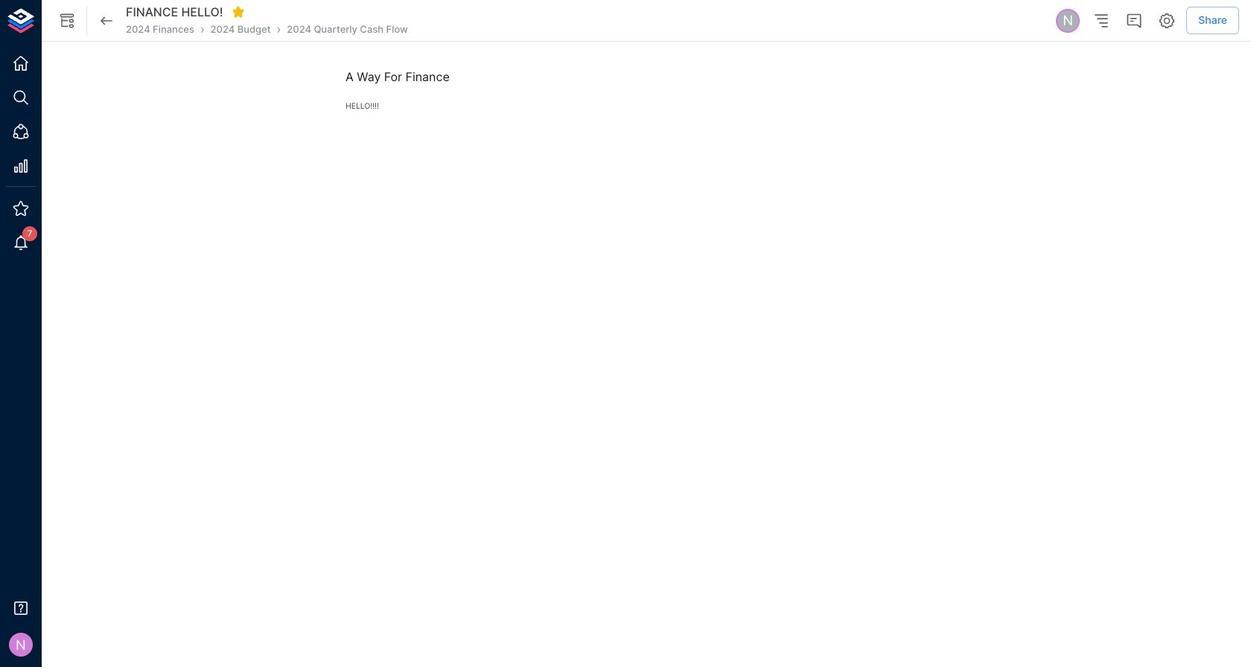 Task type: locate. For each thing, give the bounding box(es) containing it.
go back image
[[98, 12, 115, 29]]



Task type: describe. For each thing, give the bounding box(es) containing it.
comments image
[[1125, 12, 1143, 29]]

settings image
[[1158, 12, 1176, 29]]

table of contents image
[[1093, 12, 1111, 29]]

show wiki image
[[58, 12, 76, 29]]

remove favorite image
[[231, 5, 245, 19]]



Task type: vqa. For each thing, say whether or not it's contained in the screenshot.
"Documents Sharing On"
no



